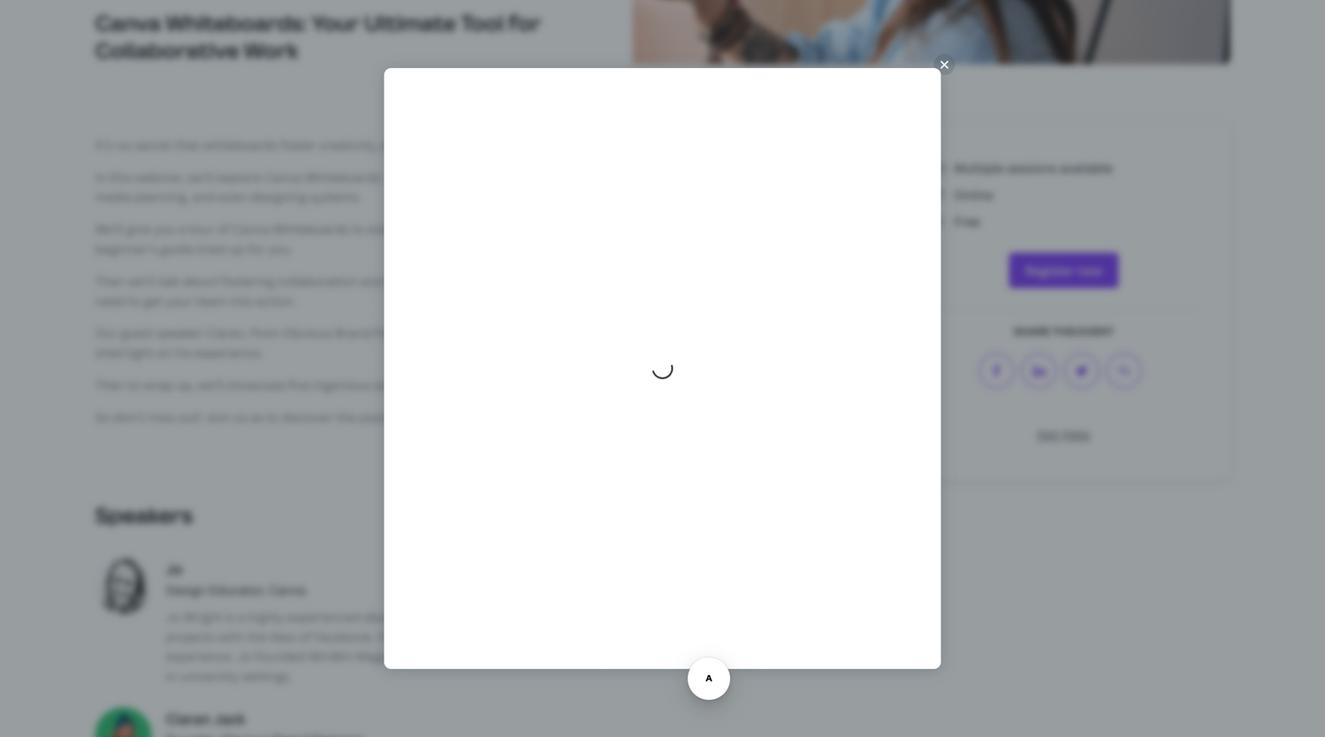 Task type: describe. For each thing, give the bounding box(es) containing it.
obvious
[[283, 325, 332, 341]]

1 vertical spatial use
[[421, 377, 442, 393]]

1 horizontal spatial with
[[515, 273, 541, 289]]

developed
[[442, 648, 505, 665]]

join
[[205, 409, 230, 426]]

then to wrap up, we'll showcase five ingenious ways to use whiteboards that go way beyond brainstorming.
[[95, 377, 732, 393]]

designer
[[364, 609, 415, 625]]

and up how
[[490, 137, 512, 153]]

workflows,
[[730, 325, 793, 341]]

designing
[[250, 188, 307, 205]]

streamline
[[515, 137, 579, 153]]

way
[[570, 377, 593, 393]]

university
[[180, 668, 239, 685]]

foolproof
[[721, 221, 778, 237]]

multiple
[[508, 648, 558, 665]]

1 vertical spatial whiteboards.
[[488, 409, 568, 426]]

whiteboards:
[[165, 8, 307, 37]]

ciaran,
[[206, 325, 248, 341]]

from
[[251, 325, 280, 341]]

enhance
[[381, 137, 432, 153]]

london
[[609, 628, 655, 645]]

webinar,
[[135, 169, 184, 185]]

to inside we'll give you a tour of canva whiteboards to start off. if you're a canva novice – don't worry. we've got a foolproof beginner's guide lined up for you.
[[352, 221, 365, 237]]

learning
[[561, 648, 609, 665]]

to right the ways
[[406, 377, 418, 393]]

in inside our guest speaker ciaran, from obvious brand partners agency, uses whiteboards in a variety of his team's workflows, so he'll shed light on his experience.
[[584, 325, 594, 341]]

your
[[311, 8, 360, 37]]

multiple sessions available
[[954, 159, 1113, 176]]

don't
[[113, 409, 145, 426]]

1 vertical spatial we'll
[[197, 377, 224, 393]]

beginner's
[[95, 240, 157, 257]]

share
[[1014, 324, 1050, 339]]

0 horizontal spatial design
[[443, 609, 483, 625]]

possibilities
[[359, 409, 430, 426]]

to left the wrap
[[128, 377, 140, 393]]

need
[[95, 292, 125, 309]]

1 horizontal spatial whiteboards
[[445, 377, 522, 393]]

apl
[[543, 628, 567, 645]]

then for then we'll talk about fostering collaboration and stimulating creativity with whiteboards, and equip you with the skills you need to get your team into action.
[[95, 273, 125, 289]]

of down branding
[[764, 628, 777, 645]]

shed
[[95, 344, 124, 361]]

facebook,
[[314, 628, 375, 645]]

to inside then we'll talk about fostering collaboration and stimulating creativity with whiteboards, and equip you with the skills you need to get your team into action.
[[128, 292, 141, 309]]

educator,
[[209, 582, 266, 599]]

educator,
[[486, 609, 542, 625]]

brand
[[335, 325, 371, 341]]

off.
[[399, 221, 418, 237]]

guest
[[121, 325, 153, 341]]

in inside jo wright is a highly experienced designer and design educator, having worked on publishing and branding projects with the likes of facebook, fairfax, indesign group and apl media london over her 20 years of experience. jo founded winwin magazine, has developed multiple learning design products, and taught students in university settings.
[[166, 668, 177, 685]]

whiteboards inside we'll give you a tour of canva whiteboards to start off. if you're a canva novice – don't worry. we've got a foolproof beginner's guide lined up for you.
[[273, 221, 349, 237]]

whiteboards inside our guest speaker ciaran, from obvious brand partners agency, uses whiteboards in a variety of his team's workflows, so he'll shed light on his experience.
[[506, 325, 581, 341]]

of right likes
[[299, 628, 311, 645]]

explore
[[217, 169, 262, 185]]

get help link
[[1037, 426, 1091, 443]]

and down 20
[[715, 648, 737, 665]]

in this webinar, we'll explore canva whiteboards. we'll show you how to use whiteboards for brainstorming sessions, social media planning, and even designing systems.
[[95, 169, 824, 205]]

media
[[570, 628, 606, 645]]

team
[[196, 292, 226, 309]]

1 vertical spatial that
[[525, 377, 549, 393]]

about
[[183, 273, 218, 289]]

1 horizontal spatial the
[[336, 409, 356, 426]]

for inside in this webinar, we'll explore canva whiteboards. we'll show you how to use whiteboards for brainstorming sessions, social media planning, and even designing systems.
[[625, 169, 643, 185]]

on inside jo wright is a highly experienced designer and design educator, having worked on publishing and branding projects with the likes of facebook, fairfax, indesign group and apl media london over her 20 years of experience. jo founded winwin magazine, has developed multiple learning design products, and taught students in university settings.
[[634, 609, 649, 625]]

winwin
[[309, 648, 353, 665]]

our guest speaker ciaran, from obvious brand partners agency, uses whiteboards in a variety of his team's workflows, so he'll shed light on his experience.
[[95, 325, 838, 361]]

magazine,
[[356, 648, 415, 665]]

whiteboards,
[[544, 273, 624, 289]]

over
[[658, 628, 685, 645]]

creativity
[[456, 273, 512, 289]]

get
[[1037, 426, 1059, 443]]

her
[[688, 628, 708, 645]]

creativity,
[[319, 137, 378, 153]]

settings.
[[242, 668, 292, 685]]

available
[[1060, 159, 1113, 176]]

brainstorming
[[646, 169, 730, 185]]

2 horizontal spatial with
[[714, 273, 740, 289]]

likes
[[270, 628, 296, 645]]

–
[[565, 221, 572, 237]]

talk
[[158, 273, 180, 289]]

media
[[95, 188, 132, 205]]

highly
[[248, 609, 284, 625]]

taught
[[740, 648, 779, 665]]

having
[[545, 609, 584, 625]]

jo for jo design educator, canva
[[166, 560, 183, 579]]

canva inside the jo design educator, canva
[[269, 582, 306, 599]]

our
[[95, 325, 118, 341]]

planning,
[[135, 188, 190, 205]]

0 horizontal spatial that
[[175, 137, 200, 153]]

as
[[250, 409, 263, 426]]

for inside canva whiteboards: your ultimate tool for collaborative work
[[509, 8, 542, 37]]

five
[[288, 377, 310, 393]]

into
[[229, 292, 253, 309]]

multiple
[[954, 159, 1004, 176]]

novice
[[523, 221, 562, 237]]

is
[[226, 609, 235, 625]]

jo design educator, canva
[[166, 560, 306, 599]]

so
[[95, 409, 110, 426]]

we'll
[[95, 221, 124, 237]]

ways
[[373, 377, 403, 393]]

and up 20
[[717, 609, 739, 625]]

foster
[[280, 137, 316, 153]]



Task type: locate. For each thing, give the bounding box(es) containing it.
jo for jo wright is a highly experienced designer and design educator, having worked on publishing and branding projects with the likes of facebook, fairfax, indesign group and apl media london over her 20 years of experience. jo founded winwin magazine, has developed multiple learning design products, and taught students in university settings.
[[166, 609, 180, 625]]

share this event
[[1014, 324, 1114, 339]]

his down speaker
[[175, 344, 192, 361]]

get help
[[1037, 426, 1091, 443]]

for right up
[[247, 240, 265, 257]]

to inside in this webinar, we'll explore canva whiteboards. we'll show you how to use whiteboards for brainstorming sessions, social media planning, and even designing systems.
[[506, 169, 519, 185]]

no
[[116, 137, 132, 153]]

fostering
[[221, 273, 275, 289]]

if
[[421, 221, 430, 237]]

we'll
[[187, 169, 214, 185], [197, 377, 224, 393]]

2 vertical spatial whiteboards
[[445, 377, 522, 393]]

we'll
[[387, 169, 416, 185]]

with left skills
[[714, 273, 740, 289]]

that right the secret
[[175, 137, 200, 153]]

1 horizontal spatial on
[[634, 609, 649, 625]]

1 horizontal spatial his
[[667, 325, 684, 341]]

you up guide
[[154, 221, 176, 237]]

you
[[453, 169, 475, 185], [154, 221, 176, 237], [689, 273, 711, 289], [798, 273, 820, 289]]

0 vertical spatial use
[[522, 169, 543, 185]]

1 vertical spatial in
[[166, 668, 177, 685]]

0 horizontal spatial in
[[166, 668, 177, 685]]

0 horizontal spatial on
[[156, 344, 172, 361]]

up,
[[176, 377, 194, 393]]

0 horizontal spatial whiteboards.
[[305, 169, 384, 185]]

experience. up university
[[166, 648, 234, 665]]

this left event
[[1053, 324, 1077, 339]]

that left go
[[525, 377, 549, 393]]

for down management.
[[625, 169, 643, 185]]

agency,
[[428, 325, 473, 341]]

0 horizontal spatial whiteboards
[[203, 137, 277, 153]]

of right tour
[[217, 221, 230, 237]]

experience. inside our guest speaker ciaran, from obvious brand partners agency, uses whiteboards in a variety of his team's workflows, so he'll shed light on his experience.
[[195, 344, 263, 361]]

canva whiteboards: your ultimate tool for collaborative work
[[95, 8, 542, 65]]

use right the ways
[[421, 377, 442, 393]]

experience. inside jo wright is a highly experienced designer and design educator, having worked on publishing and branding projects with the likes of facebook, fairfax, indesign group and apl media london over her 20 years of experience. jo founded winwin magazine, has developed multiple learning design products, and taught students in university settings.
[[166, 648, 234, 665]]

speaker
[[156, 325, 203, 341]]

that
[[175, 137, 200, 153], [525, 377, 549, 393]]

to right as
[[266, 409, 279, 426]]

speakers
[[95, 501, 193, 530]]

1 horizontal spatial design
[[612, 648, 651, 665]]

1 vertical spatial the
[[336, 409, 356, 426]]

0 vertical spatial in
[[584, 325, 594, 341]]

1 vertical spatial jo
[[166, 609, 180, 625]]

then inside then we'll talk about fostering collaboration and stimulating creativity with whiteboards, and equip you with the skills you need to get your team into action.
[[95, 273, 125, 289]]

1 horizontal spatial in
[[584, 325, 594, 341]]

0 horizontal spatial with
[[218, 628, 244, 645]]

so
[[796, 325, 810, 341]]

0 vertical spatial whiteboards
[[203, 137, 277, 153]]

free
[[954, 213, 981, 230]]

0 horizontal spatial his
[[175, 344, 192, 361]]

a left tour
[[179, 221, 186, 237]]

management.
[[628, 137, 709, 153]]

2 horizontal spatial for
[[625, 169, 643, 185]]

and left stimulating
[[360, 273, 383, 289]]

you right equip
[[689, 273, 711, 289]]

design
[[443, 609, 483, 625], [612, 648, 651, 665]]

whiteboards. inside in this webinar, we'll explore canva whiteboards. we'll show you how to use whiteboards for brainstorming sessions, social media planning, and even designing systems.
[[305, 169, 384, 185]]

2 then from the top
[[95, 377, 125, 393]]

action.
[[256, 292, 297, 309]]

whiteboards up you.
[[273, 221, 349, 237]]

2 horizontal spatial the
[[743, 273, 763, 289]]

1 then from the top
[[95, 273, 125, 289]]

0 vertical spatial on
[[156, 344, 172, 361]]

1 vertical spatial for
[[625, 169, 643, 185]]

help
[[1062, 426, 1091, 443]]

on right light
[[156, 344, 172, 361]]

1 horizontal spatial this
[[1053, 324, 1077, 339]]

1 vertical spatial design
[[612, 648, 651, 665]]

0 vertical spatial jo
[[166, 560, 183, 579]]

get
[[144, 292, 163, 309]]

then up need
[[95, 273, 125, 289]]

1 vertical spatial experience.
[[166, 648, 234, 665]]

we'll give you a tour of canva whiteboards to start off. if you're a canva novice – don't worry. we've got a foolproof beginner's guide lined up for you.
[[95, 221, 778, 257]]

for inside we'll give you a tour of canva whiteboards to start off. if you're a canva novice – don't worry. we've got a foolproof beginner's guide lined up for you.
[[247, 240, 265, 257]]

jo up the settings.
[[237, 648, 252, 665]]

jo up 'design'
[[166, 560, 183, 579]]

whiteboards. down go
[[488, 409, 568, 426]]

projects
[[166, 628, 215, 645]]

use inside in this webinar, we'll explore canva whiteboards. we'll show you how to use whiteboards for brainstorming sessions, social media planning, and even designing systems.
[[522, 169, 543, 185]]

students
[[782, 648, 835, 665]]

jo
[[166, 560, 183, 579], [166, 609, 180, 625], [237, 648, 252, 665]]

a right you're
[[473, 221, 480, 237]]

social
[[789, 169, 824, 185]]

the down ingenious
[[336, 409, 356, 426]]

ciaran jack
[[166, 709, 245, 729]]

a
[[179, 221, 186, 237], [473, 221, 480, 237], [711, 221, 718, 237], [597, 325, 604, 341], [238, 609, 245, 625]]

us
[[233, 409, 247, 426]]

with inside jo wright is a highly experienced designer and design educator, having worked on publishing and branding projects with the likes of facebook, fairfax, indesign group and apl media london over her 20 years of experience. jo founded winwin magazine, has developed multiple learning design products, and taught students in university settings.
[[218, 628, 244, 645]]

uses
[[476, 325, 503, 341]]

and inside in this webinar, we'll explore canva whiteboards. we'll show you how to use whiteboards for brainstorming sessions, social media planning, and even designing systems.
[[193, 188, 215, 205]]

whiteboards
[[546, 169, 622, 185], [273, 221, 349, 237], [445, 377, 522, 393]]

in
[[95, 169, 106, 185]]

collaborative
[[95, 36, 239, 65]]

founded
[[255, 648, 306, 665]]

canva inside in this webinar, we'll explore canva whiteboards. we'll show you how to use whiteboards for brainstorming sessions, social media planning, and even designing systems.
[[265, 169, 302, 185]]

secret
[[135, 137, 172, 153]]

event
[[1079, 324, 1114, 339]]

you left how
[[453, 169, 475, 185]]

the left skills
[[743, 273, 763, 289]]

equip
[[652, 273, 686, 289]]

to left 'get'
[[128, 292, 141, 309]]

his
[[667, 325, 684, 341], [175, 344, 192, 361]]

with down "is"
[[218, 628, 244, 645]]

then down shed
[[95, 377, 125, 393]]

experienced
[[287, 609, 361, 625]]

whiteboards inside in this webinar, we'll explore canva whiteboards. we'll show you how to use whiteboards for brainstorming sessions, social media planning, and even designing systems.
[[546, 169, 622, 185]]

0 horizontal spatial the
[[247, 628, 267, 645]]

1 vertical spatial then
[[95, 377, 125, 393]]

and left the even
[[193, 188, 215, 205]]

this right in
[[109, 169, 132, 185]]

1 vertical spatial this
[[1053, 324, 1077, 339]]

0 vertical spatial his
[[667, 325, 684, 341]]

give
[[126, 221, 151, 237]]

0 horizontal spatial use
[[421, 377, 442, 393]]

and
[[490, 137, 512, 153], [193, 188, 215, 205], [360, 273, 383, 289], [627, 273, 649, 289], [418, 609, 441, 625], [717, 609, 739, 625], [518, 628, 540, 645], [715, 648, 737, 665]]

0 vertical spatial whiteboards.
[[305, 169, 384, 185]]

0 horizontal spatial for
[[247, 240, 265, 257]]

ciaran
[[166, 709, 211, 729]]

whiteboards. up the systems.
[[305, 169, 384, 185]]

jo inside the jo design educator, canva
[[166, 560, 183, 579]]

use down streamline
[[522, 169, 543, 185]]

experience. down "ciaran,"
[[195, 344, 263, 361]]

you right skills
[[798, 273, 820, 289]]

design up indesign
[[443, 609, 483, 625]]

this for in
[[109, 169, 132, 185]]

0 vertical spatial design
[[443, 609, 483, 625]]

of right variety
[[652, 325, 664, 341]]

the inside jo wright is a highly experienced designer and design educator, having worked on publishing and branding projects with the likes of facebook, fairfax, indesign group and apl media london over her 20 years of experience. jo founded winwin magazine, has developed multiple learning design products, and taught students in university settings.
[[247, 628, 267, 645]]

team's
[[687, 325, 727, 341]]

your
[[166, 292, 193, 309]]

1 horizontal spatial use
[[522, 169, 543, 185]]

the down highly at left
[[247, 628, 267, 645]]

it's no secret that whiteboards foster creativity, enhance learning, and streamline project management.
[[95, 137, 709, 153]]

we'll inside in this webinar, we'll explore canva whiteboards. we'll show you how to use whiteboards for brainstorming sessions, social media planning, and even designing systems.
[[187, 169, 214, 185]]

and up 'multiple'
[[518, 628, 540, 645]]

0 vertical spatial whiteboards
[[546, 169, 622, 185]]

canva inside canva whiteboards: your ultimate tool for collaborative work
[[95, 8, 161, 37]]

2 horizontal spatial whiteboards
[[546, 169, 622, 185]]

the inside then we'll talk about fostering collaboration and stimulating creativity with whiteboards, and equip you with the skills you need to get your team into action.
[[743, 273, 763, 289]]

on inside our guest speaker ciaran, from obvious brand partners agency, uses whiteboards in a variety of his team's workflows, so he'll shed light on his experience.
[[156, 344, 172, 361]]

for right the tool
[[509, 8, 542, 37]]

ingenious
[[313, 377, 370, 393]]

to left start
[[352, 221, 365, 237]]

start
[[368, 221, 396, 237]]

2 vertical spatial for
[[247, 240, 265, 257]]

for
[[509, 8, 542, 37], [625, 169, 643, 185], [247, 240, 265, 257]]

you inside we'll give you a tour of canva whiteboards to start off. if you're a canva novice – don't worry. we've got a foolproof beginner's guide lined up for you.
[[154, 221, 176, 237]]

you.
[[268, 240, 293, 257]]

a inside our guest speaker ciaran, from obvious brand partners agency, uses whiteboards in a variety of his team's workflows, so he'll shed light on his experience.
[[597, 325, 604, 341]]

1 horizontal spatial that
[[525, 377, 549, 393]]

with
[[515, 273, 541, 289], [714, 273, 740, 289], [218, 628, 244, 645]]

of inside we'll give you a tour of canva whiteboards to start off. if you're a canva novice – don't worry. we've got a foolproof beginner's guide lined up for you.
[[217, 221, 230, 237]]

1 horizontal spatial whiteboards
[[506, 325, 581, 341]]

learning,
[[435, 137, 487, 153]]

out!
[[178, 409, 202, 426]]

to
[[506, 169, 519, 185], [352, 221, 365, 237], [128, 292, 141, 309], [128, 377, 140, 393], [406, 377, 418, 393], [266, 409, 279, 426]]

miss
[[148, 409, 175, 426]]

0 vertical spatial for
[[509, 8, 542, 37]]

1 vertical spatial his
[[175, 344, 192, 361]]

and up indesign
[[418, 609, 441, 625]]

whiteboards
[[203, 137, 277, 153], [506, 325, 581, 341]]

guide
[[160, 240, 193, 257]]

0 vertical spatial we'll
[[187, 169, 214, 185]]

0 vertical spatial experience.
[[195, 344, 263, 361]]

you inside in this webinar, we'll explore canva whiteboards. we'll show you how to use whiteboards for brainstorming sessions, social media planning, and even designing systems.
[[453, 169, 475, 185]]

up
[[229, 240, 244, 257]]

lined
[[196, 240, 226, 257]]

whiteboards down project
[[546, 169, 622, 185]]

show
[[419, 169, 450, 185]]

2 vertical spatial jo
[[237, 648, 252, 665]]

sessions,
[[733, 169, 786, 185]]

brainstorming.
[[644, 377, 732, 393]]

a right "is"
[[238, 609, 245, 625]]

beyond
[[596, 377, 641, 393]]

he'll
[[813, 325, 838, 341]]

in left variety
[[584, 325, 594, 341]]

in left university
[[166, 668, 177, 685]]

1 horizontal spatial for
[[509, 8, 542, 37]]

stimulating
[[386, 273, 453, 289]]

branding
[[742, 609, 796, 625]]

how
[[478, 169, 503, 185]]

it's
[[95, 137, 113, 153]]

we've
[[650, 221, 686, 237]]

of inside our guest speaker ciaran, from obvious brand partners agency, uses whiteboards in a variety of his team's workflows, so he'll shed light on his experience.
[[652, 325, 664, 341]]

fairfax,
[[378, 628, 421, 645]]

showcase
[[227, 377, 285, 393]]

a right got
[[711, 221, 718, 237]]

with right creativity in the top left of the page
[[515, 273, 541, 289]]

1 vertical spatial whiteboards
[[273, 221, 349, 237]]

sessions
[[1007, 159, 1057, 176]]

then for then to wrap up, we'll showcase five ingenious ways to use whiteboards that go way beyond brainstorming.
[[95, 377, 125, 393]]

whiteboards right uses
[[506, 325, 581, 341]]

of down the then to wrap up, we'll showcase five ingenious ways to use whiteboards that go way beyond brainstorming.
[[433, 409, 445, 426]]

0 horizontal spatial whiteboards
[[273, 221, 349, 237]]

worked
[[587, 609, 631, 625]]

you're
[[433, 221, 470, 237]]

whiteboards down our guest speaker ciaran, from obvious brand partners agency, uses whiteboards in a variety of his team's workflows, so he'll shed light on his experience.
[[445, 377, 522, 393]]

so don't miss out! join us as to discover the possibilities of canva whiteboards.
[[95, 409, 568, 426]]

we'll right up,
[[197, 377, 224, 393]]

we'll left explore
[[187, 169, 214, 185]]

then we'll talk about fostering collaboration and stimulating creativity with whiteboards, and equip you with the skills you need to get your team into action.
[[95, 273, 820, 309]]

this inside in this webinar, we'll explore canva whiteboards. we'll show you how to use whiteboards for brainstorming sessions, social media planning, and even designing systems.
[[109, 169, 132, 185]]

1 horizontal spatial whiteboards.
[[488, 409, 568, 426]]

0 vertical spatial the
[[743, 273, 763, 289]]

to right how
[[506, 169, 519, 185]]

0 vertical spatial that
[[175, 137, 200, 153]]

design down london
[[612, 648, 651, 665]]

whiteboards.
[[305, 169, 384, 185], [488, 409, 568, 426]]

jo up the projects
[[166, 609, 180, 625]]

0 vertical spatial this
[[109, 169, 132, 185]]

products,
[[654, 648, 712, 665]]

group
[[477, 628, 515, 645]]

then
[[95, 273, 125, 289], [95, 377, 125, 393]]

1 vertical spatial on
[[634, 609, 649, 625]]

tour
[[189, 221, 214, 237]]

a inside jo wright is a highly experienced designer and design educator, having worked on publishing and branding projects with the likes of facebook, fairfax, indesign group and apl media london over her 20 years of experience. jo founded winwin magazine, has developed multiple learning design products, and taught students in university settings.
[[238, 609, 245, 625]]

and left equip
[[627, 273, 649, 289]]

whiteboards up explore
[[203, 137, 277, 153]]

years
[[729, 628, 761, 645]]

his left team's
[[667, 325, 684, 341]]

0 vertical spatial then
[[95, 273, 125, 289]]

a left variety
[[597, 325, 604, 341]]

2 vertical spatial the
[[247, 628, 267, 645]]

this for share
[[1053, 324, 1077, 339]]

1 vertical spatial whiteboards
[[506, 325, 581, 341]]

0 horizontal spatial this
[[109, 169, 132, 185]]

use
[[522, 169, 543, 185], [421, 377, 442, 393]]

on up london
[[634, 609, 649, 625]]



Task type: vqa. For each thing, say whether or not it's contained in the screenshot.
that to the left
yes



